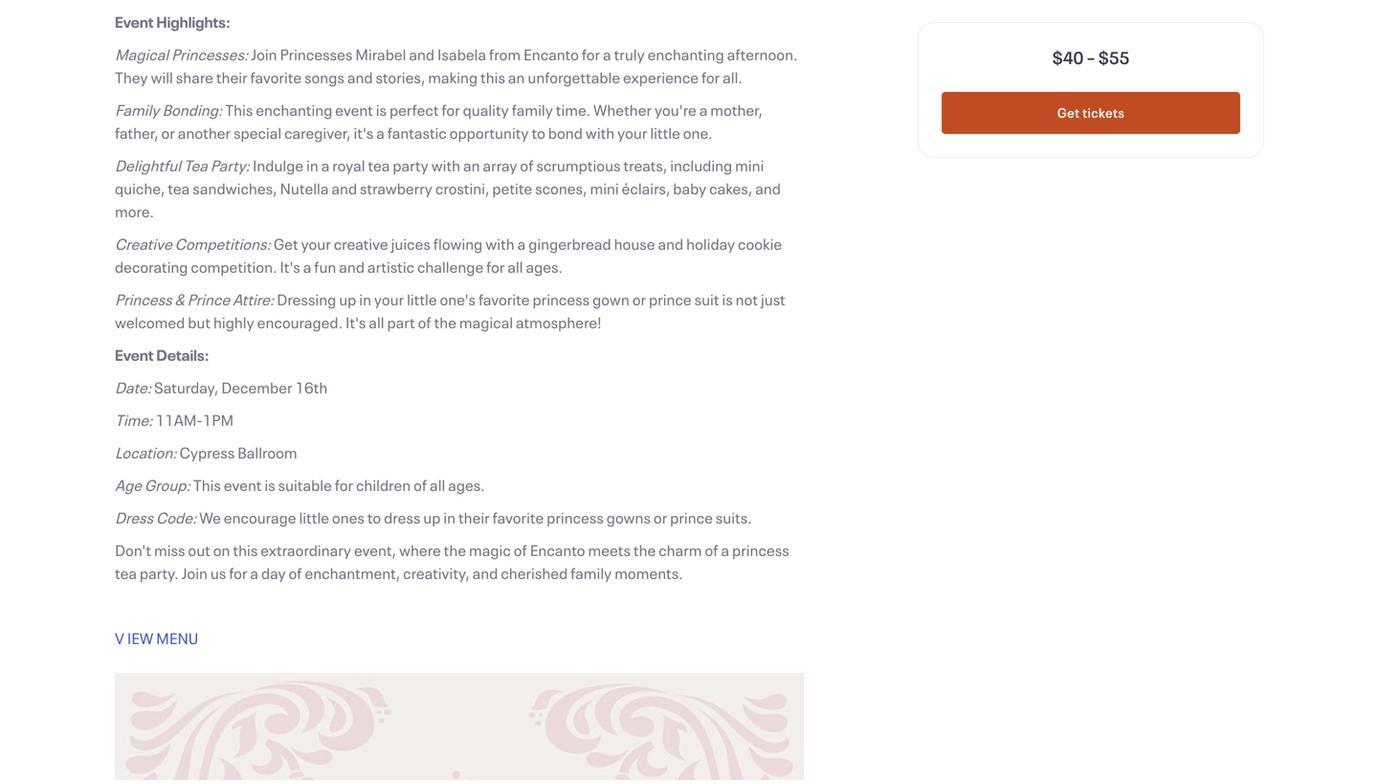 Task type: locate. For each thing, give the bounding box(es) containing it.
1 vertical spatial event
[[224, 475, 262, 495]]

and down royal
[[332, 178, 357, 199]]

1 horizontal spatial up
[[423, 507, 441, 528]]

encouraged.
[[257, 312, 343, 333]]

0 vertical spatial up
[[339, 289, 356, 310]]

and inside the don't miss out on this extraordinary event, where the magic of encanto meets the charm of a princess tea party. join us for a day of enchantment, creativity, and cherished family moments.
[[472, 563, 498, 583]]

sandwiches,
[[193, 178, 277, 199]]

event up date:
[[115, 345, 154, 365]]

1 horizontal spatial this
[[225, 100, 253, 120]]

your up part
[[374, 289, 404, 310]]

and
[[409, 44, 435, 65], [347, 67, 373, 88], [332, 178, 357, 199], [755, 178, 781, 199], [658, 234, 684, 254], [339, 257, 365, 277], [472, 563, 498, 583]]

gown
[[593, 289, 630, 310]]

mother,
[[710, 100, 763, 120]]

0 horizontal spatial with
[[431, 155, 460, 176]]

v iew menu link
[[115, 628, 198, 648]]

special
[[234, 123, 282, 143]]

from
[[489, 44, 521, 65]]

2 horizontal spatial in
[[443, 507, 456, 528]]

event details:
[[115, 345, 209, 365]]

1 horizontal spatial an
[[508, 67, 525, 88]]

competition.
[[191, 257, 277, 277]]

1 vertical spatial little
[[407, 289, 437, 310]]

a left royal
[[321, 155, 330, 176]]

is down ballroom
[[264, 475, 275, 495]]

princess
[[533, 289, 590, 310], [547, 507, 604, 528], [732, 540, 789, 560]]

0 vertical spatial event
[[115, 11, 154, 32]]

0 vertical spatial with
[[586, 123, 615, 143]]

get up competition.
[[274, 234, 298, 254]]

1 vertical spatial it's
[[345, 312, 366, 333]]

0 horizontal spatial it's
[[280, 257, 300, 277]]

family down meets
[[571, 563, 612, 583]]

delightful tea party:
[[115, 155, 250, 176]]

up inside dressing up in your little one's favorite princess gown or prince suit is not just welcomed but highly encouraged. it's all part of the magical atmosphere!
[[339, 289, 356, 310]]

it's left part
[[345, 312, 366, 333]]

2 vertical spatial your
[[374, 289, 404, 310]]

in up nutella
[[306, 155, 319, 176]]

1 horizontal spatial is
[[376, 100, 387, 120]]

including
[[670, 155, 732, 176]]

you're
[[655, 100, 697, 120]]

enchanting
[[648, 44, 724, 65], [256, 100, 332, 120]]

favorite up magic
[[493, 507, 544, 528]]

get tickets
[[1057, 104, 1125, 122]]

don't miss out on this extraordinary event, where the magic of encanto meets the charm of a princess tea party. join us for a day of enchantment, creativity, and cherished family moments.
[[115, 540, 789, 583]]

unforgettable
[[528, 67, 620, 88]]

of right part
[[418, 312, 431, 333]]

0 vertical spatial get
[[1057, 104, 1080, 122]]

tea up strawberry
[[368, 155, 390, 176]]

$40
[[1052, 46, 1084, 69]]

event up magical
[[115, 11, 154, 32]]

0 vertical spatial event
[[335, 100, 373, 120]]

a left day
[[250, 563, 258, 583]]

0 vertical spatial an
[[508, 67, 525, 88]]

this down "cypress"
[[193, 475, 221, 495]]

0 vertical spatial encanto
[[524, 44, 579, 65]]

songs
[[304, 67, 344, 88]]

miss
[[154, 540, 185, 560]]

it's left the fun
[[280, 257, 300, 277]]

saturday,
[[154, 377, 219, 398]]

1 horizontal spatial family
[[571, 563, 612, 583]]

an
[[508, 67, 525, 88], [463, 155, 480, 176]]

this inside join princesses mirabel and isabela from encanto for a truly enchanting afternoon. they will share their favorite songs and stories, making this an unforgettable experience for all.
[[481, 67, 505, 88]]

prince up the charm
[[670, 507, 713, 528]]

all inside dressing up in your little one's favorite princess gown or prince suit is not just welcomed but highly encouraged. it's all part of the magical atmosphere!
[[369, 312, 384, 333]]

to right ones
[[367, 507, 381, 528]]

the up the moments.
[[634, 540, 656, 560]]

this
[[225, 100, 253, 120], [193, 475, 221, 495]]

up right dress
[[423, 507, 441, 528]]

it's inside the get your creative juices flowing with a gingerbread house and holiday cookie decorating competition. it's a fun and artistic challenge for all ages.
[[280, 257, 300, 277]]

creative
[[115, 234, 172, 254]]

a left truly
[[603, 44, 611, 65]]

this
[[481, 67, 505, 88], [233, 540, 258, 560]]

all
[[508, 257, 523, 277], [369, 312, 384, 333], [430, 475, 445, 495]]

0 vertical spatial your
[[618, 123, 647, 143]]

iew
[[127, 628, 153, 648]]

little inside dressing up in your little one's favorite princess gown or prince suit is not just welcomed but highly encouraged. it's all part of the magical atmosphere!
[[407, 289, 437, 310]]

1 horizontal spatial to
[[532, 123, 545, 143]]

ages. down gingerbread
[[526, 257, 563, 277]]

get left tickets
[[1057, 104, 1080, 122]]

&
[[175, 289, 184, 310]]

mini
[[735, 155, 764, 176], [590, 178, 619, 199]]

enchanting inside join princesses mirabel and isabela from encanto for a truly enchanting afternoon. they will share their favorite songs and stories, making this an unforgettable experience for all.
[[648, 44, 724, 65]]

with right flowing on the left top of page
[[486, 234, 515, 254]]

your inside dressing up in your little one's favorite princess gown or prince suit is not just welcomed but highly encouraged. it's all part of the magical atmosphere!
[[374, 289, 404, 310]]

1 horizontal spatial all
[[430, 475, 445, 495]]

2 vertical spatial all
[[430, 475, 445, 495]]

all inside the get your creative juices flowing with a gingerbread house and holiday cookie decorating competition. it's a fun and artistic challenge for all ages.
[[508, 257, 523, 277]]

petite
[[492, 178, 532, 199]]

a up one.
[[699, 100, 708, 120]]

family
[[512, 100, 553, 120], [571, 563, 612, 583]]

princess
[[115, 289, 172, 310]]

1 horizontal spatial this
[[481, 67, 505, 88]]

event up it's
[[335, 100, 373, 120]]

0 horizontal spatial an
[[463, 155, 480, 176]]

or
[[161, 123, 175, 143], [632, 289, 646, 310], [654, 507, 667, 528]]

0 vertical spatial it's
[[280, 257, 300, 277]]

–
[[1087, 46, 1095, 69]]

1 vertical spatial event
[[115, 345, 154, 365]]

creative
[[334, 234, 388, 254]]

gowns
[[607, 507, 651, 528]]

or for gowns
[[654, 507, 667, 528]]

2 vertical spatial or
[[654, 507, 667, 528]]

1 horizontal spatial get
[[1057, 104, 1080, 122]]

family up bond
[[512, 100, 553, 120]]

your up the fun
[[301, 234, 331, 254]]

0 vertical spatial is
[[376, 100, 387, 120]]

or inside "this enchanting event is perfect for quality family time. whether you're a mother, father, or another special caregiver, it's a fantastic opportunity to bond with your little one."
[[161, 123, 175, 143]]

1 vertical spatial to
[[367, 507, 381, 528]]

0 horizontal spatial all
[[369, 312, 384, 333]]

1 horizontal spatial with
[[486, 234, 515, 254]]

0 horizontal spatial mini
[[590, 178, 619, 199]]

of right array
[[520, 155, 534, 176]]

experience
[[623, 67, 699, 88]]

v iew menu
[[115, 628, 198, 648]]

for down making
[[442, 100, 460, 120]]

0 vertical spatial this
[[481, 67, 505, 88]]

dressing up in your little one's favorite princess gown or prince suit is not just welcomed but highly encouraged. it's all part of the magical atmosphere!
[[115, 289, 786, 333]]

to
[[532, 123, 545, 143], [367, 507, 381, 528]]

up right dressing
[[339, 289, 356, 310]]

0 horizontal spatial this
[[193, 475, 221, 495]]

and down mirabel at the left top
[[347, 67, 373, 88]]

encanto up unforgettable on the left of the page
[[524, 44, 579, 65]]

prince left 'suit'
[[649, 289, 692, 310]]

with up crostini,
[[431, 155, 460, 176]]

0 horizontal spatial get
[[274, 234, 298, 254]]

encanto
[[524, 44, 579, 65], [530, 540, 585, 560]]

encanto inside the don't miss out on this extraordinary event, where the magic of encanto meets the charm of a princess tea party. join us for a day of enchantment, creativity, and cherished family moments.
[[530, 540, 585, 560]]

age group: this event is suitable for children of all ages.
[[115, 475, 485, 495]]

family bonding:
[[115, 100, 222, 120]]

crostini,
[[435, 178, 490, 199]]

their down princesses:
[[216, 67, 248, 88]]

to left bond
[[532, 123, 545, 143]]

0 horizontal spatial this
[[233, 540, 258, 560]]

0 vertical spatial in
[[306, 155, 319, 176]]

cypress
[[180, 442, 235, 463]]

decorating
[[115, 257, 188, 277]]

with
[[586, 123, 615, 143], [431, 155, 460, 176], [486, 234, 515, 254]]

treats,
[[624, 155, 667, 176]]

2 vertical spatial little
[[299, 507, 329, 528]]

1 horizontal spatial or
[[632, 289, 646, 310]]

0 horizontal spatial family
[[512, 100, 553, 120]]

all.
[[723, 67, 743, 88]]

2 horizontal spatial your
[[618, 123, 647, 143]]

event,
[[354, 540, 396, 560]]

party.
[[140, 563, 179, 583]]

1 vertical spatial this
[[233, 540, 258, 560]]

mini down scrumptious
[[590, 178, 619, 199]]

1 vertical spatial or
[[632, 289, 646, 310]]

1 vertical spatial prince
[[670, 507, 713, 528]]

0 vertical spatial this
[[225, 100, 253, 120]]

all up dress code: we encourage little ones to dress up in their favorite princess gowns or prince suits.
[[430, 475, 445, 495]]

1 horizontal spatial their
[[458, 507, 490, 528]]

11am-
[[156, 410, 203, 430]]

tea
[[184, 155, 208, 176]]

1 vertical spatial ages.
[[448, 475, 485, 495]]

1 vertical spatial enchanting
[[256, 100, 332, 120]]

a left gingerbread
[[517, 234, 526, 254]]

the down one's in the left of the page
[[434, 312, 457, 333]]

indulge
[[253, 155, 304, 176]]

cookie
[[738, 234, 782, 254]]

0 horizontal spatial up
[[339, 289, 356, 310]]

1 vertical spatial favorite
[[479, 289, 530, 310]]

their inside join princesses mirabel and isabela from encanto for a truly enchanting afternoon. they will share their favorite songs and stories, making this an unforgettable experience for all.
[[216, 67, 248, 88]]

ages. up dress code: we encourage little ones to dress up in their favorite princess gowns or prince suits.
[[448, 475, 485, 495]]

for up unforgettable on the left of the page
[[582, 44, 600, 65]]

scones,
[[535, 178, 587, 199]]

1 horizontal spatial enchanting
[[648, 44, 724, 65]]

0 horizontal spatial little
[[299, 507, 329, 528]]

this right on
[[233, 540, 258, 560]]

1 horizontal spatial in
[[359, 289, 371, 310]]

is left not
[[722, 289, 733, 310]]

1 horizontal spatial ages.
[[526, 257, 563, 277]]

little down you're
[[650, 123, 680, 143]]

an down the from
[[508, 67, 525, 88]]

for right us
[[229, 563, 247, 583]]

event for event details:
[[115, 345, 154, 365]]

1 event from the top
[[115, 11, 154, 32]]

and up stories,
[[409, 44, 435, 65]]

share
[[176, 67, 213, 88]]

prince
[[187, 289, 230, 310]]

princess up atmosphere! on the top
[[533, 289, 590, 310]]

2 event from the top
[[115, 345, 154, 365]]

party
[[393, 155, 429, 176]]

all left part
[[369, 312, 384, 333]]

for right challenge
[[486, 257, 505, 277]]

1 vertical spatial an
[[463, 155, 480, 176]]

in inside indulge in a royal tea party with an array of scrumptious treats, including mini quiche, tea sandwiches, nutella and strawberry crostini, petite scones, mini éclairs, baby cakes, and more.
[[306, 155, 319, 176]]

family inside the don't miss out on this extraordinary event, where the magic of encanto meets the charm of a princess tea party. join us for a day of enchantment, creativity, and cherished family moments.
[[571, 563, 612, 583]]

and down magic
[[472, 563, 498, 583]]

attire:
[[233, 289, 274, 310]]

encourage
[[224, 507, 296, 528]]

is left perfect
[[376, 100, 387, 120]]

tea inside the don't miss out on this extraordinary event, where the magic of encanto meets the charm of a princess tea party. join us for a day of enchantment, creativity, and cherished family moments.
[[115, 563, 137, 583]]

their
[[216, 67, 248, 88], [458, 507, 490, 528]]

1 vertical spatial get
[[274, 234, 298, 254]]

2 horizontal spatial or
[[654, 507, 667, 528]]

1 vertical spatial their
[[458, 507, 490, 528]]

an up crostini,
[[463, 155, 480, 176]]

is inside "this enchanting event is perfect for quality family time. whether you're a mother, father, or another special caregiver, it's a fantastic opportunity to bond with your little one."
[[376, 100, 387, 120]]

get your creative juices flowing with a gingerbread house and holiday cookie decorating competition. it's a fun and artistic challenge for all ages.
[[115, 234, 782, 277]]

ones
[[332, 507, 365, 528]]

for
[[582, 44, 600, 65], [702, 67, 720, 88], [442, 100, 460, 120], [486, 257, 505, 277], [335, 475, 353, 495], [229, 563, 247, 583]]

0 horizontal spatial join
[[182, 563, 208, 583]]

0 vertical spatial enchanting
[[648, 44, 724, 65]]

0 horizontal spatial your
[[301, 234, 331, 254]]

their up magic
[[458, 507, 490, 528]]

0 vertical spatial favorite
[[250, 67, 302, 88]]

encanto up 'cherished'
[[530, 540, 585, 560]]

one's
[[440, 289, 476, 310]]

get inside button
[[1057, 104, 1080, 122]]

1 vertical spatial in
[[359, 289, 371, 310]]

enchanting up experience at the top
[[648, 44, 724, 65]]

tea down the 'don't'
[[115, 563, 137, 583]]

bond
[[548, 123, 583, 143]]

this down the from
[[481, 67, 505, 88]]

or right gowns
[[654, 507, 667, 528]]

join down out on the bottom
[[182, 563, 208, 583]]

2 horizontal spatial little
[[650, 123, 680, 143]]

1 vertical spatial up
[[423, 507, 441, 528]]

of inside dressing up in your little one's favorite princess gown or prince suit is not just welcomed but highly encouraged. it's all part of the magical atmosphere!
[[418, 312, 431, 333]]

favorite down princesses
[[250, 67, 302, 88]]

in down artistic
[[359, 289, 371, 310]]

1 horizontal spatial mini
[[735, 155, 764, 176]]

0 horizontal spatial enchanting
[[256, 100, 332, 120]]

2 horizontal spatial with
[[586, 123, 615, 143]]

1 horizontal spatial join
[[251, 44, 277, 65]]

little up part
[[407, 289, 437, 310]]

tea down delightful tea party:
[[168, 178, 190, 199]]

0 horizontal spatial their
[[216, 67, 248, 88]]

this up special
[[225, 100, 253, 120]]

with down the whether
[[586, 123, 615, 143]]

join left princesses
[[251, 44, 277, 65]]

0 horizontal spatial or
[[161, 123, 175, 143]]

1 horizontal spatial your
[[374, 289, 404, 310]]

mini up cakes,
[[735, 155, 764, 176]]

princess inside dressing up in your little one's favorite princess gown or prince suit is not just welcomed but highly encouraged. it's all part of the magical atmosphere!
[[533, 289, 590, 310]]

event inside "this enchanting event is perfect for quality family time. whether you're a mother, father, or another special caregiver, it's a fantastic opportunity to bond with your little one."
[[335, 100, 373, 120]]

or down family bonding:
[[161, 123, 175, 143]]

favorite inside join princesses mirabel and isabela from encanto for a truly enchanting afternoon. they will share their favorite songs and stories, making this an unforgettable experience for all.
[[250, 67, 302, 88]]

children
[[356, 475, 411, 495]]

1 vertical spatial with
[[431, 155, 460, 176]]

event up 'encourage'
[[224, 475, 262, 495]]

2 vertical spatial with
[[486, 234, 515, 254]]

afternoon.
[[727, 44, 798, 65]]

for left all.
[[702, 67, 720, 88]]

to inside "this enchanting event is perfect for quality family time. whether you're a mother, father, or another special caregiver, it's a fantastic opportunity to bond with your little one."
[[532, 123, 545, 143]]

your
[[618, 123, 647, 143], [301, 234, 331, 254], [374, 289, 404, 310]]

princess up meets
[[547, 507, 604, 528]]

1 vertical spatial all
[[369, 312, 384, 333]]

the up creativity,
[[444, 540, 466, 560]]

1 vertical spatial tea
[[168, 178, 190, 199]]

all up magical
[[508, 257, 523, 277]]

they
[[115, 67, 148, 88]]

2 vertical spatial tea
[[115, 563, 137, 583]]

princess down suits.
[[732, 540, 789, 560]]

event
[[115, 11, 154, 32], [115, 345, 154, 365]]

get for tickets
[[1057, 104, 1080, 122]]

2 vertical spatial princess
[[732, 540, 789, 560]]

atmosphere!
[[516, 312, 602, 333]]

this enchanting event is perfect for quality family time. whether you're a mother, father, or another special caregiver, it's a fantastic opportunity to bond with your little one.
[[115, 100, 763, 143]]

0 horizontal spatial in
[[306, 155, 319, 176]]

get inside the get your creative juices flowing with a gingerbread house and holiday cookie decorating competition. it's a fun and artistic challenge for all ages.
[[274, 234, 298, 254]]

1 horizontal spatial event
[[335, 100, 373, 120]]

1 vertical spatial mini
[[590, 178, 619, 199]]

array
[[483, 155, 517, 176]]

enchanting up caregiver,
[[256, 100, 332, 120]]

little up extraordinary
[[299, 507, 329, 528]]

bonding:
[[162, 100, 222, 120]]

a inside indulge in a royal tea party with an array of scrumptious treats, including mini quiche, tea sandwiches, nutella and strawberry crostini, petite scones, mini éclairs, baby cakes, and more.
[[321, 155, 330, 176]]

1 horizontal spatial it's
[[345, 312, 366, 333]]

favorite inside dressing up in your little one's favorite princess gown or prince suit is not just welcomed but highly encouraged. it's all part of the magical atmosphere!
[[479, 289, 530, 310]]

0 horizontal spatial tea
[[115, 563, 137, 583]]

location: cypress ballroom
[[115, 442, 297, 463]]

of up 'cherished'
[[514, 540, 527, 560]]

your down the whether
[[618, 123, 647, 143]]

1 vertical spatial family
[[571, 563, 612, 583]]

little
[[650, 123, 680, 143], [407, 289, 437, 310], [299, 507, 329, 528]]

2 horizontal spatial all
[[508, 257, 523, 277]]

0 vertical spatial their
[[216, 67, 248, 88]]

or inside dressing up in your little one's favorite princess gown or prince suit is not just welcomed but highly encouraged. it's all part of the magical atmosphere!
[[632, 289, 646, 310]]

favorite up magical
[[479, 289, 530, 310]]

event for event highlights:
[[115, 11, 154, 32]]

artistic
[[367, 257, 415, 277]]

or right gown
[[632, 289, 646, 310]]

2 vertical spatial in
[[443, 507, 456, 528]]

1 horizontal spatial little
[[407, 289, 437, 310]]

1 vertical spatial encanto
[[530, 540, 585, 560]]

0 vertical spatial prince
[[649, 289, 692, 310]]

in up the don't miss out on this extraordinary event, where the magic of encanto meets the charm of a princess tea party. join us for a day of enchantment, creativity, and cherished family moments.
[[443, 507, 456, 528]]



Task type: describe. For each thing, give the bounding box(es) containing it.
age
[[115, 475, 142, 495]]

don't
[[115, 540, 151, 560]]

a right it's
[[376, 123, 385, 143]]

ages. inside the get your creative juices flowing with a gingerbread house and holiday cookie decorating competition. it's a fun and artistic challenge for all ages.
[[526, 257, 563, 277]]

it's inside dressing up in your little one's favorite princess gown or prince suit is not just welcomed but highly encouraged. it's all part of the magical atmosphere!
[[345, 312, 366, 333]]

0 horizontal spatial to
[[367, 507, 381, 528]]

your inside "this enchanting event is perfect for quality family time. whether you're a mother, father, or another special caregiver, it's a fantastic opportunity to bond with your little one."
[[618, 123, 647, 143]]

party:
[[210, 155, 250, 176]]

little for in
[[299, 507, 329, 528]]

an inside indulge in a royal tea party with an array of scrumptious treats, including mini quiche, tea sandwiches, nutella and strawberry crostini, petite scones, mini éclairs, baby cakes, and more.
[[463, 155, 480, 176]]

where
[[399, 540, 441, 560]]

truly
[[614, 44, 645, 65]]

magical princesses:
[[115, 44, 251, 65]]

and down creative
[[339, 257, 365, 277]]

1 vertical spatial this
[[193, 475, 221, 495]]

part
[[387, 312, 415, 333]]

magic
[[469, 540, 511, 560]]

cherished
[[501, 563, 568, 583]]

a left the fun
[[303, 257, 311, 277]]

1 horizontal spatial tea
[[168, 178, 190, 199]]

us
[[210, 563, 226, 583]]

princess inside the don't miss out on this extraordinary event, where the magic of encanto meets the charm of a princess tea party. join us for a day of enchantment, creativity, and cherished family moments.
[[732, 540, 789, 560]]

get for your
[[274, 234, 298, 254]]

fun
[[314, 257, 336, 277]]

father,
[[115, 123, 159, 143]]

moments.
[[615, 563, 683, 583]]

magical
[[115, 44, 169, 65]]

opportunity
[[450, 123, 529, 143]]

little for or
[[407, 289, 437, 310]]

isabela
[[437, 44, 486, 65]]

flowing
[[433, 234, 483, 254]]

$40 – $55
[[1052, 46, 1130, 69]]

for inside "this enchanting event is perfect for quality family time. whether you're a mother, father, or another special caregiver, it's a fantastic opportunity to bond with your little one."
[[442, 100, 460, 120]]

for up ones
[[335, 475, 353, 495]]

but
[[188, 312, 211, 333]]

this inside the don't miss out on this extraordinary event, where the magic of encanto meets the charm of a princess tea party. join us for a day of enchantment, creativity, and cherished family moments.
[[233, 540, 258, 560]]

16th
[[295, 377, 328, 398]]

group:
[[144, 475, 190, 495]]

menu
[[156, 628, 198, 648]]

quality
[[463, 100, 509, 120]]

of right day
[[289, 563, 302, 583]]

nutella
[[280, 178, 329, 199]]

for inside the don't miss out on this extraordinary event, where the magic of encanto meets the charm of a princess tea party. join us for a day of enchantment, creativity, and cherished family moments.
[[229, 563, 247, 583]]

with inside the get your creative juices flowing with a gingerbread house and holiday cookie decorating competition. it's a fun and artistic challenge for all ages.
[[486, 234, 515, 254]]

strawberry
[[360, 178, 433, 199]]

2 horizontal spatial tea
[[368, 155, 390, 176]]

1pm
[[203, 410, 234, 430]]

and right cakes,
[[755, 178, 781, 199]]

time: 11am-1pm
[[115, 410, 234, 430]]

house
[[614, 234, 655, 254]]

in inside dressing up in your little one's favorite princess gown or prince suit is not just welcomed but highly encouraged. it's all part of the magical atmosphere!
[[359, 289, 371, 310]]

dressing
[[277, 289, 336, 310]]

suitable
[[278, 475, 332, 495]]

prince inside dressing up in your little one's favorite princess gown or prince suit is not just welcomed but highly encouraged. it's all part of the magical atmosphere!
[[649, 289, 692, 310]]

day
[[261, 563, 286, 583]]

one.
[[683, 123, 713, 143]]

0 vertical spatial mini
[[735, 155, 764, 176]]

making
[[428, 67, 478, 88]]

juices
[[391, 234, 431, 254]]

suit
[[694, 289, 719, 310]]

baby
[[673, 178, 707, 199]]

dress code: we encourage little ones to dress up in their favorite princess gowns or prince suits.
[[115, 507, 752, 528]]

whether
[[593, 100, 652, 120]]

meets
[[588, 540, 631, 560]]

get tickets button
[[942, 92, 1240, 134]]

the inside dressing up in your little one's favorite princess gown or prince suit is not just welcomed but highly encouraged. it's all part of the magical atmosphere!
[[434, 312, 457, 333]]

for inside the get your creative juices flowing with a gingerbread house and holiday cookie decorating competition. it's a fun and artistic challenge for all ages.
[[486, 257, 505, 277]]

suits.
[[716, 507, 752, 528]]

fantastic
[[387, 123, 447, 143]]

dress
[[384, 507, 421, 528]]

éclairs,
[[622, 178, 670, 199]]

and right house
[[658, 234, 684, 254]]

ballroom
[[238, 442, 297, 463]]

competitions:
[[175, 234, 271, 254]]

december
[[221, 377, 292, 398]]

join inside join princesses mirabel and isabela from encanto for a truly enchanting afternoon. they will share their favorite songs and stories, making this an unforgettable experience for all.
[[251, 44, 277, 65]]

charm
[[659, 540, 702, 560]]

date:
[[115, 377, 151, 398]]

time.
[[556, 100, 591, 120]]

with inside "this enchanting event is perfect for quality family time. whether you're a mother, father, or another special caregiver, it's a fantastic opportunity to bond with your little one."
[[586, 123, 615, 143]]

your inside the get your creative juices flowing with a gingerbread house and holiday cookie decorating competition. it's a fun and artistic challenge for all ages.
[[301, 234, 331, 254]]

is inside dressing up in your little one's favorite princess gown or prince suit is not just welcomed but highly encouraged. it's all part of the magical atmosphere!
[[722, 289, 733, 310]]

princess & prince attire:
[[115, 289, 274, 310]]

or for father,
[[161, 123, 175, 143]]

1 vertical spatial princess
[[547, 507, 604, 528]]

highly
[[213, 312, 254, 333]]

enchanting inside "this enchanting event is perfect for quality family time. whether you're a mother, father, or another special caregiver, it's a fantastic opportunity to bond with your little one."
[[256, 100, 332, 120]]

of up dress code: we encourage little ones to dress up in their favorite princess gowns or prince suits.
[[414, 475, 427, 495]]

a inside join princesses mirabel and isabela from encanto for a truly enchanting afternoon. they will share their favorite songs and stories, making this an unforgettable experience for all.
[[603, 44, 611, 65]]

enchantment,
[[305, 563, 400, 583]]

2 vertical spatial favorite
[[493, 507, 544, 528]]

0 horizontal spatial event
[[224, 475, 262, 495]]

challenge
[[417, 257, 484, 277]]

of right the charm
[[705, 540, 718, 560]]

magical
[[459, 312, 513, 333]]

join princesses mirabel and isabela from encanto for a truly enchanting afternoon. they will share their favorite songs and stories, making this an unforgettable experience for all.
[[115, 44, 798, 88]]

extraordinary
[[261, 540, 351, 560]]

0 horizontal spatial is
[[264, 475, 275, 495]]

perfect
[[390, 100, 439, 120]]

join inside the don't miss out on this extraordinary event, where the magic of encanto meets the charm of a princess tea party. join us for a day of enchantment, creativity, and cherished family moments.
[[182, 563, 208, 583]]

another
[[178, 123, 231, 143]]

little inside "this enchanting event is perfect for quality family time. whether you're a mother, father, or another special caregiver, it's a fantastic opportunity to bond with your little one."
[[650, 123, 680, 143]]

quiche,
[[115, 178, 165, 199]]

an inside join princesses mirabel and isabela from encanto for a truly enchanting afternoon. they will share their favorite songs and stories, making this an unforgettable experience for all.
[[508, 67, 525, 88]]

0 horizontal spatial ages.
[[448, 475, 485, 495]]

not
[[736, 289, 758, 310]]

of inside indulge in a royal tea party with an array of scrumptious treats, including mini quiche, tea sandwiches, nutella and strawberry crostini, petite scones, mini éclairs, baby cakes, and more.
[[520, 155, 534, 176]]

time:
[[115, 410, 153, 430]]

location:
[[115, 442, 177, 463]]

event highlights:
[[115, 11, 231, 32]]

a down suits.
[[721, 540, 729, 560]]

just
[[761, 289, 786, 310]]

it's
[[354, 123, 374, 143]]

out
[[188, 540, 210, 560]]

encanto inside join princesses mirabel and isabela from encanto for a truly enchanting afternoon. they will share their favorite songs and stories, making this an unforgettable experience for all.
[[524, 44, 579, 65]]

family inside "this enchanting event is perfect for quality family time. whether you're a mother, father, or another special caregiver, it's a fantastic opportunity to bond with your little one."
[[512, 100, 553, 120]]

this inside "this enchanting event is perfect for quality family time. whether you're a mother, father, or another special caregiver, it's a fantastic opportunity to bond with your little one."
[[225, 100, 253, 120]]

with inside indulge in a royal tea party with an array of scrumptious treats, including mini quiche, tea sandwiches, nutella and strawberry crostini, petite scones, mini éclairs, baby cakes, and more.
[[431, 155, 460, 176]]

stories,
[[376, 67, 425, 88]]

creativity,
[[403, 563, 470, 583]]



Task type: vqa. For each thing, say whether or not it's contained in the screenshot.
Get tickets button
yes



